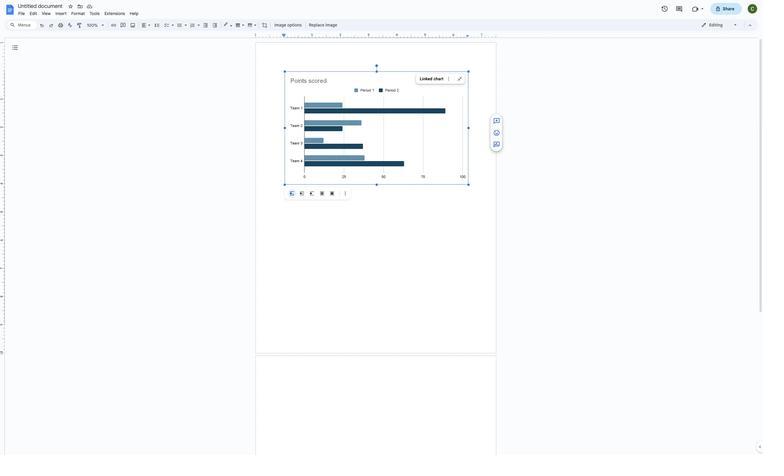 Task type: vqa. For each thing, say whether or not it's contained in the screenshot.
Increase font size (⌘+Shift+period) image
no



Task type: describe. For each thing, give the bounding box(es) containing it.
application containing share
[[0, 0, 763, 456]]

editing button
[[697, 21, 742, 29]]

menu bar inside menu bar banner
[[16, 8, 141, 17]]

2 size image from the top
[[493, 130, 500, 137]]

Zoom text field
[[85, 21, 100, 29]]

replace image button
[[307, 21, 339, 29]]

help menu item
[[127, 10, 141, 17]]

Rename text field
[[16, 2, 66, 9]]

view menu item
[[39, 10, 53, 17]]

Zoom field
[[85, 21, 107, 30]]

size image
[[493, 141, 500, 148]]

image
[[275, 22, 286, 28]]

linked chart
[[420, 77, 444, 81]]

line & paragraph spacing image
[[154, 21, 160, 29]]

top margin image
[[0, 43, 4, 72]]

share
[[723, 6, 735, 11]]

editing
[[710, 22, 723, 28]]

tools
[[90, 11, 100, 16]]

chart options element
[[416, 74, 466, 84]]

mode and view toolbar
[[697, 19, 755, 31]]

help
[[130, 11, 139, 16]]

edit menu item
[[27, 10, 39, 17]]

image
[[326, 22, 337, 28]]

insert image image
[[129, 21, 136, 29]]

tools menu item
[[87, 10, 102, 17]]

border dash image
[[247, 21, 254, 29]]

linked
[[420, 77, 433, 81]]

Menus field
[[7, 21, 37, 29]]

replace image
[[309, 22, 337, 28]]



Task type: locate. For each thing, give the bounding box(es) containing it.
file
[[18, 11, 25, 16]]

0 vertical spatial size image
[[493, 118, 500, 125]]

format
[[71, 11, 85, 16]]

options
[[287, 22, 302, 28]]

size image
[[493, 118, 500, 125], [493, 130, 500, 137]]

toolbar
[[286, 189, 350, 198]]

Star checkbox
[[67, 2, 75, 11]]

application
[[0, 0, 763, 456]]

In line radio
[[288, 189, 297, 198]]

1 vertical spatial size image
[[493, 130, 500, 137]]

In front of text radio
[[328, 189, 337, 198]]

border weight image
[[235, 21, 242, 29]]

1 size image from the top
[[493, 118, 500, 125]]

option group
[[288, 189, 337, 198]]

extensions menu item
[[102, 10, 127, 17]]

share button
[[711, 3, 742, 15]]

menu bar
[[16, 8, 141, 17]]

insert
[[55, 11, 67, 16]]

file menu item
[[16, 10, 27, 17]]

image options
[[275, 22, 302, 28]]

menu bar banner
[[0, 0, 763, 456]]

replace
[[309, 22, 325, 28]]

image options button
[[272, 21, 305, 29]]

extensions
[[104, 11, 125, 16]]

chart
[[434, 77, 444, 81]]

1
[[255, 33, 257, 37]]

main toolbar
[[37, 0, 339, 74]]

linked chart options image
[[446, 76, 452, 82]]

insert menu item
[[53, 10, 69, 17]]

Behind text radio
[[318, 189, 327, 198]]

right margin image
[[466, 33, 496, 38]]

left margin image
[[256, 33, 286, 38]]

Wrap text radio
[[298, 189, 307, 198]]

edit
[[30, 11, 37, 16]]

menu bar containing file
[[16, 8, 141, 17]]

view
[[42, 11, 51, 16]]

format menu item
[[69, 10, 87, 17]]

bottom margin image
[[0, 324, 4, 353]]

Break text radio
[[308, 189, 317, 198]]



